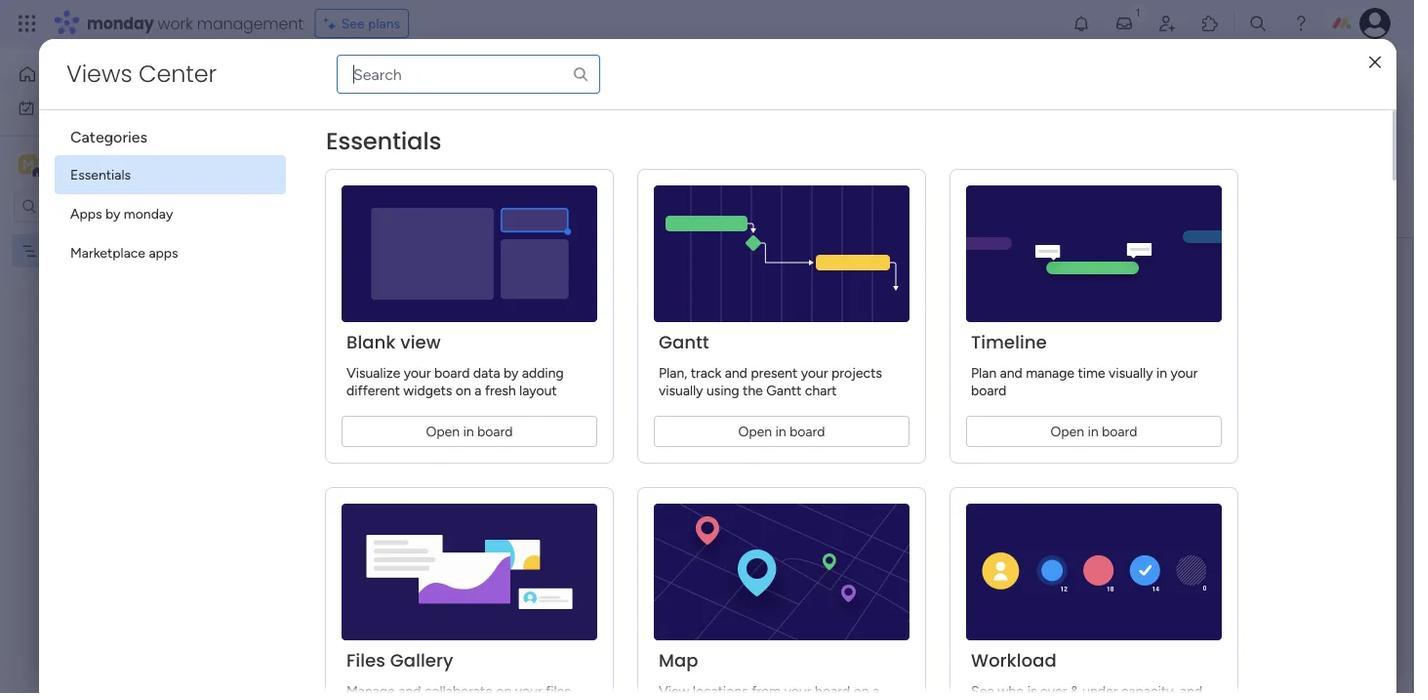 Task type: locate. For each thing, give the bounding box(es) containing it.
first down see plans button
[[341, 63, 382, 96]]

files
[[1082, 305, 1109, 322], [347, 648, 386, 673]]

my left marketplace
[[46, 243, 65, 259]]

essentials up search in workspace field
[[70, 166, 131, 183]]

0 horizontal spatial and
[[725, 365, 748, 381]]

table down board views at top
[[1082, 149, 1114, 165]]

1 vertical spatial files gallery
[[347, 648, 454, 673]]

0 horizontal spatial visually
[[659, 382, 704, 399]]

home
[[45, 66, 82, 83]]

build form button
[[784, 465, 887, 504]]

1 vertical spatial visually
[[659, 382, 704, 399]]

and inside the gantt plan, track and present your projects visually using the gantt chart
[[725, 365, 748, 381]]

blank inside blank view visualize your board data by adding different widgets on a fresh layout
[[347, 330, 396, 355]]

open in board down the
[[739, 423, 825, 440]]

0 vertical spatial visually
[[1109, 365, 1154, 381]]

by up "fresh"
[[504, 365, 519, 381]]

in right blank view
[[1157, 365, 1168, 381]]

open in board down the on
[[426, 423, 513, 440]]

2 open in board button from the left
[[654, 416, 910, 447]]

in up more views
[[1088, 423, 1099, 440]]

in inside timeline plan and manage time visually in your board
[[1157, 365, 1168, 381]]

views right board
[[1098, 115, 1135, 132]]

open in board button
[[342, 416, 598, 447], [654, 416, 910, 447], [967, 416, 1222, 447]]

management
[[197, 12, 303, 34]]

1 horizontal spatial views
[[1098, 115, 1135, 132]]

open in board up more views
[[1051, 423, 1138, 440]]

by right powered
[[457, 121, 474, 139]]

in
[[1157, 365, 1168, 381], [463, 423, 474, 440], [776, 423, 787, 440], [1088, 423, 1099, 440]]

0 vertical spatial first
[[341, 63, 382, 96]]

in for view
[[463, 423, 474, 440]]

2 open in board from the left
[[739, 423, 825, 440]]

view
[[401, 330, 441, 355], [1118, 368, 1146, 384]]

form for edit form
[[331, 122, 361, 139]]

1 open in board button from the left
[[342, 416, 598, 447]]

views
[[1093, 463, 1128, 480]]

powered by
[[392, 121, 474, 139]]

files gallery
[[1082, 305, 1155, 322], [347, 648, 454, 673]]

board down chart
[[790, 423, 825, 440]]

monday up apps
[[124, 206, 173, 222]]

open in board button down the
[[654, 416, 910, 447]]

open in board button up more views
[[967, 416, 1222, 447]]

open in board
[[426, 423, 513, 440], [739, 423, 825, 440], [1051, 423, 1138, 440]]

gantt up calendar
[[1082, 180, 1117, 197]]

my first board down apps in the top left of the page
[[46, 243, 131, 259]]

my first board inside "my first board" field
[[302, 63, 457, 96]]

0 vertical spatial files gallery
[[1082, 305, 1155, 322]]

1 vertical spatial my first board
[[46, 243, 131, 259]]

edit
[[304, 122, 328, 139]]

0 horizontal spatial main
[[45, 155, 79, 174]]

3 open from the left
[[1051, 423, 1085, 440]]

board
[[1058, 115, 1094, 132]]

the
[[743, 382, 763, 399]]

main inside workspace selection element
[[45, 155, 79, 174]]

by
[[457, 121, 474, 139], [105, 206, 120, 222], [504, 365, 519, 381], [769, 399, 798, 432]]

using
[[707, 382, 740, 399]]

work up center
[[158, 12, 193, 34]]

0 vertical spatial monday
[[87, 12, 154, 34]]

board down plan
[[971, 382, 1007, 399]]

workload
[[971, 648, 1057, 673]]

apps
[[70, 206, 102, 222]]

0 horizontal spatial essentials
[[70, 166, 131, 183]]

and right plan
[[1000, 365, 1023, 381]]

let's
[[655, 399, 703, 432]]

0 vertical spatial main
[[513, 70, 542, 86]]

open in board button for blank view
[[342, 416, 598, 447]]

my first board list box
[[0, 230, 249, 531]]

monday
[[87, 12, 154, 34], [124, 206, 173, 222]]

my first board down plans
[[302, 63, 457, 96]]

monday up home button
[[87, 12, 154, 34]]

select product image
[[18, 14, 37, 33]]

see plans button
[[315, 9, 409, 38]]

work inside button
[[65, 100, 95, 116]]

marketplace
[[70, 245, 145, 261]]

2 and from the left
[[1000, 365, 1023, 381]]

0 horizontal spatial form
[[331, 122, 361, 139]]

work
[[158, 12, 193, 34], [65, 100, 95, 116]]

center
[[139, 58, 217, 90]]

blank up the visualize
[[347, 330, 396, 355]]

blank
[[347, 330, 396, 355], [1082, 368, 1114, 384]]

0 vertical spatial gallery
[[1113, 305, 1155, 322]]

1 horizontal spatial form
[[838, 475, 872, 493]]

plans
[[368, 15, 400, 32]]

1 vertical spatial main
[[45, 155, 79, 174]]

open
[[426, 423, 460, 440], [739, 423, 772, 440], [1051, 423, 1085, 440]]

data
[[473, 365, 500, 381]]

kanban
[[1082, 274, 1127, 290]]

1 horizontal spatial files
[[1082, 305, 1109, 322]]

track
[[691, 365, 722, 381]]

1 vertical spatial files
[[347, 648, 386, 673]]

2 horizontal spatial open in board
[[1051, 423, 1138, 440]]

timeline
[[971, 330, 1047, 355]]

0 horizontal spatial work
[[65, 100, 95, 116]]

1 horizontal spatial and
[[1000, 365, 1023, 381]]

main up the workforms logo
[[513, 70, 542, 86]]

1 horizontal spatial view
[[1118, 368, 1146, 384]]

open in board button for timeline
[[967, 416, 1222, 447]]

0 vertical spatial form
[[331, 122, 361, 139]]

search image
[[572, 65, 590, 83]]

0 vertical spatial files
[[1082, 305, 1109, 322]]

form right edit
[[331, 122, 361, 139]]

essentials
[[326, 125, 442, 158], [70, 166, 131, 183]]

open up more
[[1051, 423, 1085, 440]]

marketplace apps
[[70, 245, 178, 261]]

widgets
[[404, 382, 452, 399]]

gantt for gantt plan, track and present your projects visually using the gantt chart
[[659, 330, 710, 355]]

visually inside the gantt plan, track and present your projects visually using the gantt chart
[[659, 382, 704, 399]]

1 horizontal spatial work
[[158, 12, 193, 34]]

essentials down "my first board" field
[[326, 125, 442, 158]]

visually right time
[[1109, 365, 1154, 381]]

and inside timeline plan and manage time visually in your board
[[1000, 365, 1023, 381]]

my inside field
[[302, 63, 335, 96]]

0 horizontal spatial table
[[546, 70, 578, 86]]

work down home
[[65, 100, 95, 116]]

1 vertical spatial gantt
[[659, 330, 710, 355]]

view right time
[[1118, 368, 1146, 384]]

apps by monday
[[70, 206, 173, 222]]

apps by monday option
[[55, 194, 286, 233]]

0 horizontal spatial view
[[401, 330, 441, 355]]

2 open from the left
[[739, 423, 772, 440]]

categories list box
[[55, 110, 302, 272]]

open for blank view
[[426, 423, 460, 440]]

board
[[388, 63, 457, 96], [96, 243, 131, 259], [435, 365, 470, 381], [971, 382, 1007, 399], [478, 423, 513, 440], [790, 423, 825, 440], [1102, 423, 1138, 440]]

1 horizontal spatial open in board button
[[654, 416, 910, 447]]

work for monday
[[158, 12, 193, 34]]

your inside timeline plan and manage time visually in your board
[[1171, 365, 1198, 381]]

open in board button for gantt
[[654, 416, 910, 447]]

views
[[66, 58, 132, 90], [1098, 115, 1135, 132]]

monday work management
[[87, 12, 303, 34]]

views center
[[66, 58, 217, 90]]

0 horizontal spatial open
[[426, 423, 460, 440]]

open for timeline
[[1051, 423, 1085, 440]]

blank view
[[1082, 368, 1146, 384]]

board up the on
[[435, 365, 470, 381]]

my work
[[43, 100, 95, 116]]

2 horizontal spatial gantt
[[1082, 180, 1117, 197]]

0 vertical spatial my first board
[[302, 63, 457, 96]]

1 image
[[1130, 1, 1147, 23]]

1 horizontal spatial main
[[513, 70, 542, 86]]

notifications image
[[1072, 14, 1092, 33]]

visually
[[1109, 365, 1154, 381], [659, 382, 704, 399]]

2 vertical spatial gantt
[[767, 382, 802, 399]]

0 vertical spatial work
[[158, 12, 193, 34]]

form
[[331, 122, 361, 139], [961, 399, 1016, 432], [838, 475, 872, 493]]

0 horizontal spatial open in board button
[[342, 416, 598, 447]]

blank for blank view
[[1082, 368, 1114, 384]]

0 vertical spatial gantt
[[1082, 180, 1117, 197]]

visually inside timeline plan and manage time visually in your board
[[1109, 365, 1154, 381]]

layout
[[520, 382, 557, 399]]

0 horizontal spatial files gallery
[[347, 648, 454, 673]]

my up edit
[[302, 63, 335, 96]]

1 open in board from the left
[[426, 423, 513, 440]]

0 vertical spatial table
[[546, 70, 578, 86]]

1 vertical spatial gallery
[[390, 648, 454, 673]]

my first board
[[302, 63, 457, 96], [46, 243, 131, 259]]

blank right manage
[[1082, 368, 1114, 384]]

1 open from the left
[[426, 423, 460, 440]]

1 horizontal spatial first
[[341, 63, 382, 96]]

main inside button
[[513, 70, 542, 86]]

different
[[347, 382, 400, 399]]

view inside blank view visualize your board data by adding different widgets on a fresh layout
[[401, 330, 441, 355]]

adding
[[522, 365, 564, 381]]

1 vertical spatial monday
[[124, 206, 173, 222]]

board inside blank view visualize your board data by adding different widgets on a fresh layout
[[435, 365, 470, 381]]

my
[[302, 63, 335, 96], [43, 100, 62, 116], [46, 243, 65, 259]]

your
[[404, 365, 431, 381], [801, 365, 829, 381], [1171, 365, 1198, 381], [904, 399, 955, 432]]

gantt down present
[[767, 382, 802, 399]]

my down home
[[43, 100, 62, 116]]

0 horizontal spatial my first board
[[46, 243, 131, 259]]

0 horizontal spatial open in board
[[426, 423, 513, 440]]

in right start
[[776, 423, 787, 440]]

essentials option
[[55, 155, 286, 194]]

1 vertical spatial essentials
[[70, 166, 131, 183]]

1 horizontal spatial open in board
[[739, 423, 825, 440]]

board inside list box
[[96, 243, 131, 259]]

1 horizontal spatial visually
[[1109, 365, 1154, 381]]

and
[[725, 365, 748, 381], [1000, 365, 1023, 381]]

board down "fresh"
[[478, 423, 513, 440]]

visually down plan,
[[659, 382, 704, 399]]

1 horizontal spatial blank
[[1082, 368, 1114, 384]]

open down the
[[739, 423, 772, 440]]

in down the on
[[463, 423, 474, 440]]

manage
[[1026, 365, 1075, 381]]

first
[[341, 63, 382, 96], [68, 243, 92, 259]]

0 horizontal spatial gantt
[[659, 330, 710, 355]]

board down apps by monday
[[96, 243, 131, 259]]

first down apps in the top left of the page
[[68, 243, 92, 259]]

1 vertical spatial my
[[43, 100, 62, 116]]

blank view visualize your board data by adding different widgets on a fresh layout
[[347, 330, 564, 399]]

0 horizontal spatial blank
[[347, 330, 396, 355]]

views up my work button
[[66, 58, 132, 90]]

table
[[546, 70, 578, 86], [1082, 149, 1114, 165]]

0 vertical spatial view
[[401, 330, 441, 355]]

board inside field
[[388, 63, 457, 96]]

1 horizontal spatial my first board
[[302, 63, 457, 96]]

plan,
[[659, 365, 688, 381]]

your right blank view
[[1171, 365, 1198, 381]]

gantt
[[1082, 180, 1117, 197], [659, 330, 710, 355], [767, 382, 802, 399]]

your inside the gantt plan, track and present your projects visually using the gantt chart
[[801, 365, 829, 381]]

1 vertical spatial table
[[1082, 149, 1114, 165]]

main right workspace icon at the top left
[[45, 155, 79, 174]]

option
[[0, 233, 249, 237]]

form inside edit form button
[[331, 122, 361, 139]]

0 horizontal spatial views
[[66, 58, 132, 90]]

1 vertical spatial blank
[[1082, 368, 1114, 384]]

1 horizontal spatial open
[[739, 423, 772, 440]]

1 and from the left
[[725, 365, 748, 381]]

board inside timeline plan and manage time visually in your board
[[971, 382, 1007, 399]]

form inside build form button
[[838, 475, 872, 493]]

main
[[513, 70, 542, 86], [45, 155, 79, 174]]

1 horizontal spatial essentials
[[326, 125, 442, 158]]

1 vertical spatial first
[[68, 243, 92, 259]]

m
[[23, 156, 34, 173]]

gallery
[[1113, 305, 1155, 322], [390, 648, 454, 673]]

open in board button down the on
[[342, 416, 598, 447]]

open down "widgets"
[[426, 423, 460, 440]]

monday inside option
[[124, 206, 173, 222]]

0 vertical spatial my
[[302, 63, 335, 96]]

1 vertical spatial work
[[65, 100, 95, 116]]

gantt up plan,
[[659, 330, 710, 355]]

form right 'build'
[[838, 475, 872, 493]]

home button
[[12, 59, 210, 90]]

your up "widgets"
[[404, 365, 431, 381]]

board up powered
[[388, 63, 457, 96]]

0 horizontal spatial first
[[68, 243, 92, 259]]

2 vertical spatial form
[[838, 475, 872, 493]]

your up chart
[[801, 365, 829, 381]]

3 open in board from the left
[[1051, 423, 1138, 440]]

2 horizontal spatial open
[[1051, 423, 1085, 440]]

time
[[1078, 365, 1106, 381]]

0 vertical spatial blank
[[347, 330, 396, 355]]

1 vertical spatial view
[[1118, 368, 1146, 384]]

3 open in board button from the left
[[967, 416, 1222, 447]]

essentials inside option
[[70, 166, 131, 183]]

2 horizontal spatial open in board button
[[967, 416, 1222, 447]]

table up the workforms logo
[[546, 70, 578, 86]]

form down plan
[[961, 399, 1016, 432]]

2 horizontal spatial form
[[961, 399, 1016, 432]]

table inside main table button
[[546, 70, 578, 86]]

1 horizontal spatial gallery
[[1113, 305, 1155, 322]]

form for build form
[[838, 475, 872, 493]]

2 vertical spatial my
[[46, 243, 65, 259]]

1 vertical spatial views
[[1098, 115, 1135, 132]]

gantt plan, track and present your projects visually using the gantt chart
[[659, 330, 883, 399]]

open in board for timeline
[[1051, 423, 1138, 440]]

by right apps in the top left of the page
[[105, 206, 120, 222]]

marketplace apps option
[[55, 233, 286, 272]]

view up "widgets"
[[401, 330, 441, 355]]

0 vertical spatial essentials
[[326, 125, 442, 158]]

and up using
[[725, 365, 748, 381]]

None search field
[[337, 55, 600, 94]]

1 horizontal spatial files gallery
[[1082, 305, 1155, 322]]



Task type: describe. For each thing, give the bounding box(es) containing it.
by inside option
[[105, 206, 120, 222]]

calendar
[[1082, 243, 1136, 259]]

more
[[1058, 463, 1090, 480]]

john smith image
[[1360, 8, 1391, 39]]

1 vertical spatial form
[[961, 399, 1016, 432]]

my work button
[[12, 92, 210, 124]]

by down present
[[769, 399, 798, 432]]

build form
[[800, 475, 872, 493]]

in for plan,
[[776, 423, 787, 440]]

apps image
[[1201, 14, 1220, 33]]

present
[[751, 365, 798, 381]]

main for main workspace
[[45, 155, 79, 174]]

main workspace
[[45, 155, 160, 174]]

main for main table
[[513, 70, 542, 86]]

help image
[[1292, 14, 1311, 33]]

open in board for gantt
[[739, 423, 825, 440]]

1 horizontal spatial gantt
[[767, 382, 802, 399]]

building
[[804, 399, 897, 432]]

visualize
[[347, 365, 401, 381]]

gantt for gantt
[[1082, 180, 1117, 197]]

timeline plan and manage time visually in your board
[[971, 330, 1198, 399]]

main table
[[513, 70, 578, 86]]

see plans
[[341, 15, 400, 32]]

let's start by building your form
[[655, 399, 1016, 432]]

first inside list box
[[68, 243, 92, 259]]

inbox image
[[1115, 14, 1135, 33]]

my inside list box
[[46, 243, 65, 259]]

powered
[[392, 121, 453, 139]]

first inside field
[[341, 63, 382, 96]]

by inside blank view visualize your board data by adding different widgets on a fresh layout
[[504, 365, 519, 381]]

projects
[[832, 365, 883, 381]]

edit form button
[[296, 115, 368, 146]]

workspace image
[[19, 154, 38, 175]]

search everything image
[[1249, 14, 1268, 33]]

blank for blank view visualize your board data by adding different widgets on a fresh layout
[[347, 330, 396, 355]]

0 horizontal spatial files
[[347, 648, 386, 673]]

see
[[341, 15, 365, 32]]

view for blank view visualize your board data by adding different widgets on a fresh layout
[[401, 330, 441, 355]]

Search for a column type search field
[[337, 55, 600, 94]]

view for blank view
[[1118, 368, 1146, 384]]

categories
[[70, 127, 147, 146]]

dapulse x slim image
[[1370, 55, 1382, 70]]

your inside blank view visualize your board data by adding different widgets on a fresh layout
[[404, 365, 431, 381]]

in for plan
[[1088, 423, 1099, 440]]

more views
[[1058, 463, 1128, 480]]

on
[[456, 382, 471, 399]]

workspace
[[83, 155, 160, 174]]

workforms logo image
[[482, 115, 592, 146]]

board up views
[[1102, 423, 1138, 440]]

my inside button
[[43, 100, 62, 116]]

invite members image
[[1158, 14, 1178, 33]]

open for gantt
[[739, 423, 772, 440]]

Search in workspace field
[[41, 195, 163, 218]]

My first board field
[[297, 63, 462, 97]]

1 horizontal spatial table
[[1082, 149, 1114, 165]]

0 vertical spatial views
[[66, 58, 132, 90]]

workspace selection element
[[19, 153, 163, 178]]

my first board inside my first board list box
[[46, 243, 131, 259]]

edit form
[[304, 122, 361, 139]]

0 horizontal spatial gallery
[[390, 648, 454, 673]]

map
[[659, 648, 699, 673]]

build
[[800, 475, 834, 493]]

board views
[[1058, 115, 1135, 132]]

a
[[475, 382, 482, 399]]

apps
[[149, 245, 178, 261]]

chart
[[805, 382, 837, 399]]

plan
[[971, 365, 997, 381]]

open in board for blank view
[[426, 423, 513, 440]]

work for my
[[65, 100, 95, 116]]

main table button
[[483, 62, 592, 94]]

fresh
[[485, 382, 516, 399]]

categories heading
[[55, 110, 286, 155]]

your right building
[[904, 399, 955, 432]]

start
[[710, 399, 763, 432]]



Task type: vqa. For each thing, say whether or not it's contained in the screenshot.


